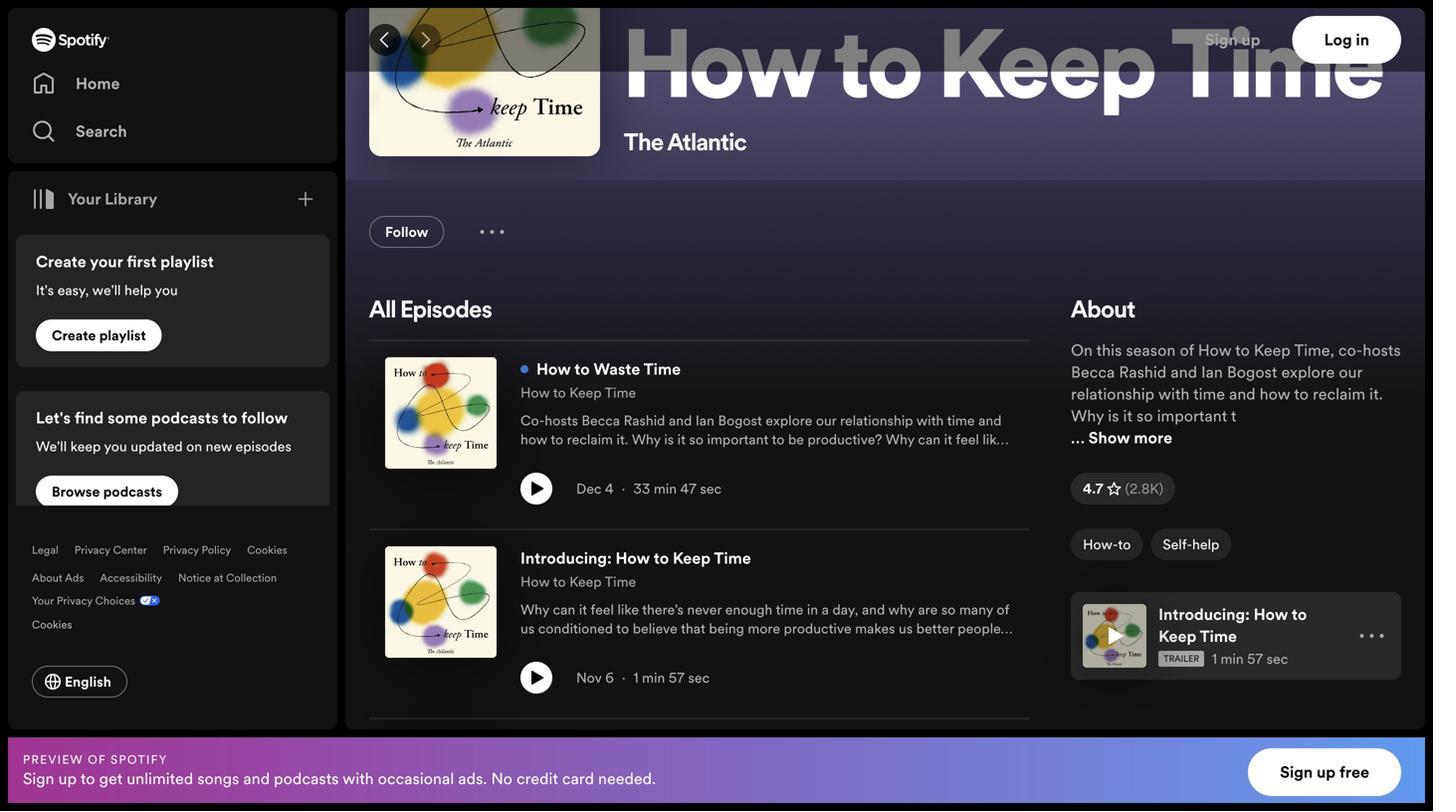 Task type: vqa. For each thing, say whether or not it's contained in the screenshot.
Uptown Anthem E
no



Task type: locate. For each thing, give the bounding box(es) containing it.
1 vertical spatial cookies
[[32, 617, 72, 632]]

0 horizontal spatial of
[[88, 752, 106, 768]]

how-to
[[1084, 535, 1132, 554]]

you for first
[[155, 281, 178, 300]]

up left free
[[1317, 762, 1336, 784]]

with
[[1159, 383, 1190, 405], [343, 768, 374, 790]]

0 vertical spatial with
[[1159, 383, 1190, 405]]

season
[[1127, 340, 1176, 361]]

0 horizontal spatial cookies link
[[32, 612, 88, 634]]

atlantic
[[668, 132, 747, 156]]

sec right 6
[[689, 669, 710, 688]]

podcasts up on
[[151, 407, 219, 429]]

some
[[108, 407, 147, 429]]

show
[[1089, 427, 1131, 449]]

1 horizontal spatial your
[[68, 188, 101, 210]]

1 horizontal spatial 1
[[1213, 650, 1218, 669]]

to
[[835, 25, 923, 121], [1236, 340, 1251, 361], [575, 358, 590, 380], [553, 383, 566, 402], [1295, 383, 1310, 405], [222, 407, 238, 429], [1119, 535, 1132, 554], [654, 548, 669, 570], [553, 573, 566, 592], [1292, 604, 1308, 626], [80, 768, 95, 790]]

notice at collection link
[[178, 571, 277, 586]]

(
[[1126, 479, 1130, 498]]

easy,
[[57, 281, 89, 300]]

your privacy choices button
[[32, 594, 135, 608]]

1 vertical spatial your
[[32, 594, 54, 608]]

0 vertical spatial your
[[68, 188, 101, 210]]

how to keep time link down the how to waste time
[[521, 381, 637, 403]]

0 horizontal spatial about
[[32, 571, 62, 586]]

explore
[[1282, 361, 1336, 383]]

0 horizontal spatial you
[[104, 437, 127, 456]]

top bar and user menu element
[[346, 8, 1426, 72]]

english
[[65, 673, 111, 692]]

0 horizontal spatial sign
[[23, 768, 54, 790]]

0 vertical spatial about
[[1072, 300, 1136, 324]]

create for your
[[36, 251, 86, 273]]

your
[[90, 251, 123, 273]]

introducing: down dec
[[521, 548, 612, 570]]

0 vertical spatial podcasts
[[151, 407, 219, 429]]

1 vertical spatial with
[[343, 768, 374, 790]]

help inside create your first playlist it's easy, we'll help you
[[124, 281, 152, 300]]

0 horizontal spatial introducing:
[[521, 548, 612, 570]]

2 how to keep time link from the top
[[521, 571, 637, 593]]

47
[[681, 479, 697, 498]]

keep inside introducing: how to keep time
[[1159, 626, 1197, 648]]

podcasts right songs
[[274, 768, 339, 790]]

0 horizontal spatial playlist
[[99, 326, 146, 345]]

1 vertical spatial introducing:
[[1159, 604, 1251, 626]]

1 min 57 sec for trailer
[[1213, 650, 1289, 669]]

and left ian
[[1171, 361, 1198, 383]]

privacy up ads
[[74, 543, 110, 558]]

1 horizontal spatial playlist
[[160, 251, 214, 273]]

important
[[1158, 405, 1228, 427]]

card
[[563, 768, 594, 790]]

57 down introducing: how to keep time
[[1248, 650, 1264, 669]]

33
[[634, 479, 651, 498]]

1 right 6
[[634, 669, 639, 688]]

and left how
[[1230, 383, 1256, 405]]

0 horizontal spatial 1 min 57 sec
[[634, 669, 710, 688]]

privacy for privacy policy
[[163, 543, 199, 558]]

your down about ads link
[[32, 594, 54, 608]]

introducing: how to keep time how to keep time
[[521, 548, 752, 592]]

how to waste time image
[[385, 358, 497, 469]]

1 horizontal spatial 1 min 57 sec
[[1213, 650, 1289, 669]]

57 right 6
[[669, 669, 685, 688]]

follow
[[241, 407, 288, 429]]

sec right 47
[[701, 479, 722, 498]]

how inside introducing: how to keep time
[[1254, 604, 1289, 626]]

playlist right first
[[160, 251, 214, 273]]

find
[[75, 407, 104, 429]]

1 horizontal spatial 57
[[1248, 650, 1264, 669]]

0 vertical spatial create
[[36, 251, 86, 273]]

how inside 'on this season of how to keep time, co-hosts becca rashid and ian bogost explore our relationship with time and how to reclaim it. why is it so important t … show more'
[[1199, 340, 1232, 361]]

cookies link up collection
[[247, 543, 288, 558]]

playlist down we'll
[[99, 326, 146, 345]]

0 horizontal spatial 57
[[669, 669, 685, 688]]

in
[[1357, 29, 1370, 51]]

privacy policy
[[163, 543, 231, 558]]

privacy for privacy center
[[74, 543, 110, 558]]

0 vertical spatial help
[[124, 281, 152, 300]]

how to keep time link for nov 6
[[521, 571, 637, 593]]

about inside main element
[[32, 571, 62, 586]]

cookies up collection
[[247, 543, 288, 558]]

0 horizontal spatial and
[[243, 768, 270, 790]]

0 vertical spatial cookies link
[[247, 543, 288, 558]]

min for trailer
[[1221, 650, 1244, 669]]

create down easy, on the left top of page
[[52, 326, 96, 345]]

1 horizontal spatial up
[[1242, 29, 1261, 51]]

you
[[155, 281, 178, 300], [104, 437, 127, 456]]

0 horizontal spatial with
[[343, 768, 374, 790]]

of
[[1180, 340, 1195, 361], [88, 752, 106, 768]]

you down first
[[155, 281, 178, 300]]

credit
[[517, 768, 559, 790]]

1 min 57 sec for nov 6
[[634, 669, 710, 688]]

time inside 'link'
[[644, 358, 681, 380]]

1 vertical spatial help
[[1193, 535, 1220, 554]]

accessibility link
[[100, 571, 162, 586]]

2 horizontal spatial up
[[1317, 762, 1336, 784]]

0 vertical spatial cookies
[[247, 543, 288, 558]]

about ads link
[[32, 571, 84, 586]]

up left "log"
[[1242, 29, 1261, 51]]

all
[[369, 300, 396, 324]]

your left library
[[68, 188, 101, 210]]

main element
[[8, 8, 338, 730]]

create up easy, on the left top of page
[[36, 251, 86, 273]]

create inside create your first playlist it's easy, we'll help you
[[36, 251, 86, 273]]

with left occasional
[[343, 768, 374, 790]]

accessibility
[[100, 571, 162, 586]]

57
[[1248, 650, 1264, 669], [669, 669, 685, 688]]

your for your library
[[68, 188, 101, 210]]

introducing: up trailer
[[1159, 604, 1251, 626]]

sign inside top bar and user menu element
[[1206, 29, 1239, 51]]

updated
[[131, 437, 183, 456]]

how to keep time link
[[521, 381, 637, 403], [521, 571, 637, 593]]

1 horizontal spatial with
[[1159, 383, 1190, 405]]

of left ian
[[1180, 340, 1195, 361]]

1 vertical spatial of
[[88, 752, 106, 768]]

waste
[[594, 358, 641, 380]]

trailer
[[1164, 653, 1200, 665]]

log in
[[1325, 29, 1370, 51]]

california consumer privacy act (ccpa) opt-out icon image
[[135, 594, 160, 612]]

cookies down your privacy choices
[[32, 617, 72, 632]]

playlist inside create your first playlist it's easy, we'll help you
[[160, 251, 214, 273]]

and right songs
[[243, 768, 270, 790]]

1 vertical spatial cookies link
[[32, 612, 88, 634]]

create your first playlist it's easy, we'll help you
[[36, 251, 214, 300]]

0 horizontal spatial your
[[32, 594, 54, 608]]

it.
[[1370, 383, 1384, 405]]

privacy up notice
[[163, 543, 199, 558]]

introducing: inside introducing: how to keep time
[[1159, 604, 1251, 626]]

podcasts down updated
[[103, 482, 162, 501]]

1 vertical spatial playlist
[[99, 326, 146, 345]]

more
[[1135, 427, 1173, 449]]

you for some
[[104, 437, 127, 456]]

1 horizontal spatial cookies
[[247, 543, 288, 558]]

your for your privacy choices
[[32, 594, 54, 608]]

sec down introducing: how to keep time
[[1267, 650, 1289, 669]]

0 vertical spatial how to keep time link
[[521, 381, 637, 403]]

up for sign up
[[1242, 29, 1261, 51]]

up inside top bar and user menu element
[[1242, 29, 1261, 51]]

1 horizontal spatial sign
[[1206, 29, 1239, 51]]

browse
[[52, 482, 100, 501]]

preview of spotify sign up to get unlimited songs and podcasts with occasional ads. no credit card needed.
[[23, 752, 656, 790]]

you inside create your first playlist it's easy, we'll help you
[[155, 281, 178, 300]]

1 horizontal spatial about
[[1072, 300, 1136, 324]]

log
[[1325, 29, 1353, 51]]

with inside preview of spotify sign up to get unlimited songs and podcasts with occasional ads. no credit card needed.
[[343, 768, 374, 790]]

1 for trailer
[[1213, 650, 1218, 669]]

1 vertical spatial create
[[52, 326, 96, 345]]

sign inside preview of spotify sign up to get unlimited songs and podcasts with occasional ads. no credit card needed.
[[23, 768, 54, 790]]

choices
[[95, 594, 135, 608]]

log in button
[[1293, 16, 1402, 64]]

free
[[1340, 762, 1370, 784]]

about left ads
[[32, 571, 62, 586]]

rashid
[[1120, 361, 1167, 383]]

create playlist
[[52, 326, 146, 345]]

1 min 57 sec down introducing: how to keep time
[[1213, 650, 1289, 669]]

bogost
[[1228, 361, 1278, 383]]

notice
[[178, 571, 211, 586]]

min down introducing: how to keep time
[[1221, 650, 1244, 669]]

you right keep
[[104, 437, 127, 456]]

0 vertical spatial playlist
[[160, 251, 214, 273]]

you inside let's find some podcasts to follow we'll keep you updated on new episodes
[[104, 437, 127, 456]]

up
[[1242, 29, 1261, 51], [1317, 762, 1336, 784], [58, 768, 77, 790]]

introducing: inside introducing: how to keep time how to keep time
[[521, 548, 612, 570]]

2 horizontal spatial sign
[[1281, 762, 1314, 784]]

0 horizontal spatial introducing: how to keep time image
[[385, 547, 497, 658]]

spotify image
[[32, 28, 110, 52]]

0 horizontal spatial cookies
[[32, 617, 72, 632]]

1 how to keep time link from the top
[[521, 381, 637, 403]]

how inside 'link'
[[537, 358, 571, 380]]

create
[[36, 251, 86, 273], [52, 326, 96, 345]]

1 horizontal spatial help
[[1193, 535, 1220, 554]]

Self-help checkbox
[[1151, 529, 1232, 561]]

podcasts inside let's find some podcasts to follow we'll keep you updated on new episodes
[[151, 407, 219, 429]]

to inside 'link'
[[575, 358, 590, 380]]

4
[[605, 479, 614, 498]]

how to keep time image
[[369, 0, 600, 156]]

time inside introducing: how to keep time
[[1201, 626, 1238, 648]]

your inside button
[[68, 188, 101, 210]]

cookies
[[247, 543, 288, 558], [32, 617, 72, 632]]

home
[[76, 73, 120, 95]]

1 right trailer "element"
[[1213, 650, 1218, 669]]

0 horizontal spatial up
[[58, 768, 77, 790]]

cookies link down your privacy choices
[[32, 612, 88, 634]]

collection
[[226, 571, 277, 586]]

1 vertical spatial how to keep time
[[521, 383, 637, 402]]

1 horizontal spatial and
[[1171, 361, 1198, 383]]

library
[[105, 188, 157, 210]]

0 vertical spatial introducing:
[[521, 548, 612, 570]]

at
[[214, 571, 223, 586]]

0 horizontal spatial 1
[[634, 669, 639, 688]]

1 horizontal spatial you
[[155, 281, 178, 300]]

1 vertical spatial you
[[104, 437, 127, 456]]

1 vertical spatial about
[[32, 571, 62, 586]]

1 horizontal spatial of
[[1180, 340, 1195, 361]]

1 vertical spatial how to keep time link
[[521, 571, 637, 593]]

no
[[491, 768, 513, 790]]

1 min 57 sec right 6
[[634, 669, 710, 688]]

keep inside 'on this season of how to keep time, co-hosts becca rashid and ian bogost explore our relationship with time and how to reclaim it. why is it so important t … show more'
[[1255, 340, 1291, 361]]

episodes
[[401, 300, 492, 324]]

with inside 'on this season of how to keep time, co-hosts becca rashid and ian bogost explore our relationship with time and how to reclaim it. why is it so important t … show more'
[[1159, 383, 1190, 405]]

about up this
[[1072, 300, 1136, 324]]

privacy center link
[[74, 543, 147, 558]]

1 horizontal spatial introducing:
[[1159, 604, 1251, 626]]

min left 47
[[654, 479, 677, 498]]

go forward image
[[417, 32, 433, 48]]

sign up button
[[1198, 16, 1293, 64]]

0 vertical spatial you
[[155, 281, 178, 300]]

introducing: how to keep time image
[[385, 547, 497, 658], [1084, 604, 1147, 668]]

sec
[[701, 479, 722, 498], [1267, 650, 1289, 669], [689, 669, 710, 688]]

help
[[124, 281, 152, 300], [1193, 535, 1220, 554]]

up left get
[[58, 768, 77, 790]]

0 vertical spatial how to keep time
[[624, 25, 1385, 121]]

1 for nov 6
[[634, 669, 639, 688]]

0 horizontal spatial help
[[124, 281, 152, 300]]

1 horizontal spatial introducing: how to keep time image
[[1084, 604, 1147, 668]]

privacy policy link
[[163, 543, 231, 558]]

legal link
[[32, 543, 59, 558]]

how to keep time link down dec
[[521, 571, 637, 593]]

all episodes
[[369, 300, 492, 324]]

create inside button
[[52, 326, 96, 345]]

nov
[[577, 669, 602, 688]]

2 vertical spatial podcasts
[[274, 768, 339, 790]]

min right 6
[[642, 669, 666, 688]]

t
[[1232, 405, 1237, 427]]

0 vertical spatial of
[[1180, 340, 1195, 361]]

of left spotify
[[88, 752, 106, 768]]

with left time
[[1159, 383, 1190, 405]]

new episode image
[[521, 365, 529, 373]]

and
[[1171, 361, 1198, 383], [1230, 383, 1256, 405], [243, 768, 270, 790]]

and inside preview of spotify sign up to get unlimited songs and podcasts with occasional ads. no credit card needed.
[[243, 768, 270, 790]]

hosts
[[1364, 340, 1402, 361]]

about for about ads
[[32, 571, 62, 586]]

2.8k
[[1130, 479, 1160, 498]]

on
[[1072, 340, 1093, 361]]



Task type: describe. For each thing, give the bounding box(es) containing it.
relationship
[[1072, 383, 1155, 405]]

episodes
[[236, 437, 292, 456]]

needed.
[[599, 768, 656, 790]]

unlimited
[[127, 768, 193, 790]]

search
[[76, 120, 127, 142]]

introducing: how to keep time
[[1159, 604, 1308, 648]]

min for dec 4
[[654, 479, 677, 498]]

sign up
[[1206, 29, 1261, 51]]

help inside self-help checkbox
[[1193, 535, 1220, 554]]

ads
[[65, 571, 84, 586]]

co-
[[1339, 340, 1364, 361]]

2 horizontal spatial and
[[1230, 383, 1256, 405]]

about ads
[[32, 571, 84, 586]]

sign for sign up free
[[1281, 762, 1314, 784]]

go back image
[[377, 32, 393, 48]]

self-
[[1163, 535, 1193, 554]]

33 min 47 sec
[[634, 479, 722, 498]]

( 2.8k )
[[1126, 479, 1164, 498]]

get
[[99, 768, 123, 790]]

to inside option
[[1119, 535, 1132, 554]]

introducing: for introducing: how to keep time
[[1159, 604, 1251, 626]]

first
[[127, 251, 157, 273]]

…
[[1072, 427, 1085, 449]]

to inside introducing: how to keep time
[[1292, 604, 1308, 626]]

sec for trailer
[[1267, 650, 1289, 669]]

your library button
[[24, 179, 165, 219]]

up for sign up free
[[1317, 762, 1336, 784]]

1 horizontal spatial cookies link
[[247, 543, 288, 558]]

spotify
[[111, 752, 168, 768]]

nov 6
[[577, 669, 614, 688]]

sec for nov 6
[[689, 669, 710, 688]]

of inside 'on this season of how to keep time, co-hosts becca rashid and ian bogost explore our relationship with time and how to reclaim it. why is it so important t … show more'
[[1180, 340, 1195, 361]]

let's
[[36, 407, 71, 429]]

self-help
[[1163, 535, 1220, 554]]

on
[[186, 437, 202, 456]]

dec 4
[[577, 479, 614, 498]]

privacy center
[[74, 543, 147, 558]]

)
[[1160, 479, 1164, 498]]

to inside let's find some podcasts to follow we'll keep you updated on new episodes
[[222, 407, 238, 429]]

notice at collection
[[178, 571, 277, 586]]

about for about
[[1072, 300, 1136, 324]]

it's
[[36, 281, 54, 300]]

how to keep time link for dec 4
[[521, 381, 637, 403]]

becca
[[1072, 361, 1116, 383]]

your privacy choices
[[32, 594, 135, 608]]

ads.
[[458, 768, 487, 790]]

playlist inside button
[[99, 326, 146, 345]]

search link
[[32, 112, 314, 151]]

trailer element
[[1159, 651, 1205, 667]]

policy
[[202, 543, 231, 558]]

home link
[[32, 64, 314, 104]]

reclaim
[[1314, 383, 1366, 405]]

How-to checkbox
[[1072, 529, 1144, 561]]

center
[[113, 543, 147, 558]]

57 for trailer
[[1248, 650, 1264, 669]]

the
[[624, 132, 664, 156]]

to inside preview of spotify sign up to get unlimited songs and podcasts with occasional ads. no credit card needed.
[[80, 768, 95, 790]]

57 for nov 6
[[669, 669, 685, 688]]

time,
[[1295, 340, 1335, 361]]

privacy down ads
[[57, 594, 92, 608]]

this
[[1097, 340, 1123, 361]]

follow button
[[369, 216, 445, 248]]

min for nov 6
[[642, 669, 666, 688]]

keep
[[70, 437, 101, 456]]

new
[[206, 437, 232, 456]]

browse podcasts
[[52, 482, 162, 501]]

so
[[1137, 405, 1154, 427]]

our
[[1340, 361, 1363, 383]]

ian
[[1202, 361, 1224, 383]]

keep inside how to keep time link
[[570, 383, 602, 402]]

dec
[[577, 479, 602, 498]]

sec for dec 4
[[701, 479, 722, 498]]

up inside preview of spotify sign up to get unlimited songs and podcasts with occasional ads. no credit card needed.
[[58, 768, 77, 790]]

the atlantic
[[624, 132, 747, 156]]

podcasts inside preview of spotify sign up to get unlimited songs and podcasts with occasional ads. no credit card needed.
[[274, 768, 339, 790]]

introducing: for introducing: how to keep time how to keep time
[[521, 548, 612, 570]]

sign up free
[[1281, 762, 1370, 784]]

english button
[[32, 666, 127, 698]]

on this season of how to keep time, co-hosts becca rashid and ian bogost explore our relationship with time and how to reclaim it. why is it so important t … show more
[[1072, 340, 1402, 449]]

of inside preview of spotify sign up to get unlimited songs and podcasts with occasional ads. no credit card needed.
[[88, 752, 106, 768]]

why
[[1072, 405, 1105, 427]]

follow
[[385, 223, 429, 241]]

legal
[[32, 543, 59, 558]]

create for playlist
[[52, 326, 96, 345]]

4.7
[[1084, 479, 1104, 498]]

preview
[[23, 752, 84, 768]]

songs
[[197, 768, 239, 790]]

time
[[1194, 383, 1226, 405]]

how to waste time link
[[521, 358, 681, 381]]

how
[[1260, 383, 1291, 405]]

introducing: how to keep time link
[[521, 547, 752, 571]]

how to waste time
[[537, 358, 681, 380]]

sign for sign up
[[1206, 29, 1239, 51]]

1 vertical spatial podcasts
[[103, 482, 162, 501]]

we'll
[[36, 437, 67, 456]]

6
[[606, 669, 614, 688]]

how-to link
[[1072, 529, 1144, 569]]

it
[[1124, 405, 1133, 427]]

browse podcasts link
[[36, 476, 178, 508]]

is
[[1109, 405, 1120, 427]]

sign up free button
[[1249, 749, 1402, 797]]



